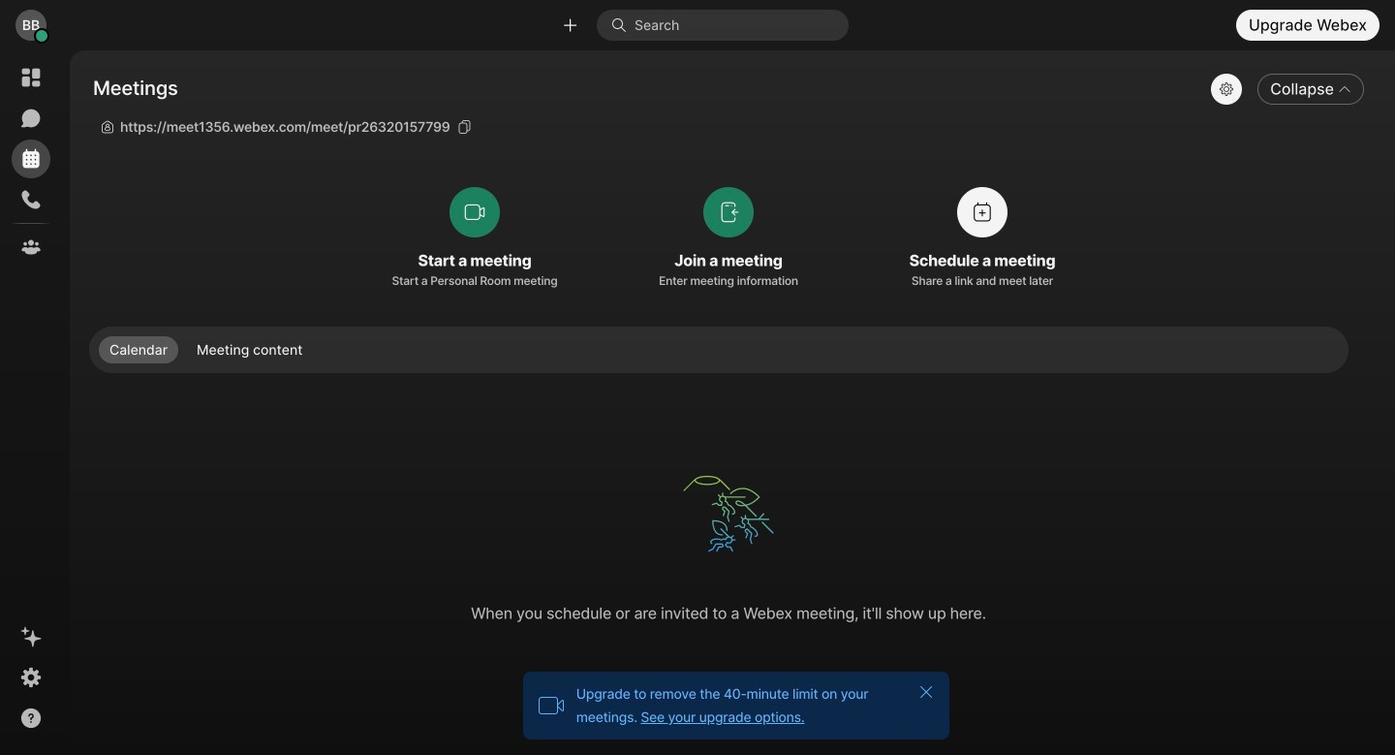 Task type: locate. For each thing, give the bounding box(es) containing it.
webex tab list
[[12, 58, 50, 267]]

navigation
[[0, 50, 62, 755]]

cancel_16 image
[[919, 684, 934, 700]]



Task type: vqa. For each thing, say whether or not it's contained in the screenshot.
(Superstars) ELEMENT related to fifth General list item from the top of the page
no



Task type: describe. For each thing, give the bounding box(es) containing it.
camera_28 image
[[538, 692, 565, 719]]



